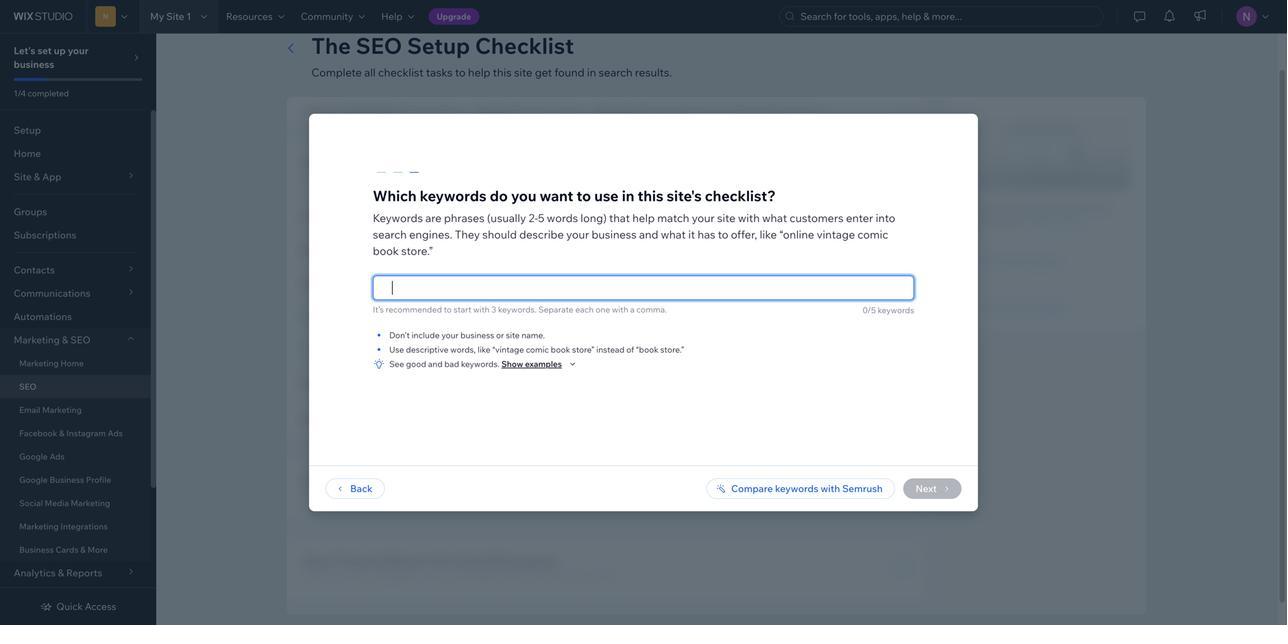 Task type: vqa. For each thing, say whether or not it's contained in the screenshot.
Tasks to the middle
yes



Task type: locate. For each thing, give the bounding box(es) containing it.
you inside which keywords do you want to use in this site's checklist? keywords are phrases (usually 2-5 words long) that help match your site with what customers enter into search engines. they should describe your business and what it has to offer, like "online vintage comic book store."
[[511, 187, 537, 205]]

0 horizontal spatial these
[[349, 488, 375, 500]]

your inside let's set up your business
[[68, 45, 89, 57]]

0 horizontal spatial help
[[468, 65, 490, 79]]

comma.
[[637, 304, 667, 315]]

1 horizontal spatial you
[[566, 298, 582, 310]]

3 up store" at bottom left
[[567, 332, 573, 344]]

site inside the 'the seo setup checklist complete all checklist tasks to help this site get found in search results.'
[[514, 65, 532, 79]]

to inside the 'the seo setup checklist complete all checklist tasks to help this site get found in search results.'
[[455, 65, 466, 79]]

include
[[412, 330, 440, 340]]

a right is
[[335, 569, 340, 581]]

2 vertical spatial keywords
[[775, 483, 819, 495]]

this inside step 1: get the homepage ready for google search help get this site found online by completing these essential tasks.
[[344, 171, 360, 183]]

store." down engines.
[[401, 244, 433, 258]]

"book
[[636, 344, 659, 355]]

0 horizontal spatial checklist
[[378, 65, 424, 79]]

tasks
[[426, 65, 453, 79], [632, 362, 655, 374], [377, 488, 400, 500]]

step for step 1: get the homepage ready for google search
[[303, 156, 328, 170]]

home
[[14, 147, 41, 159], [61, 358, 84, 368]]

the right get
[[363, 156, 381, 170]]

of right basics
[[727, 298, 736, 310]]

marketing inside dropdown button
[[14, 334, 60, 346]]

2 horizontal spatial :
[[634, 106, 636, 117]]

3 step from the top
[[303, 554, 328, 568]]

1 horizontal spatial pages
[[475, 488, 503, 500]]

with up don't include your business or site name.
[[473, 304, 490, 315]]

all
[[364, 65, 376, 79], [578, 362, 588, 374]]

business cards & more
[[19, 545, 108, 555]]

keywords down 'by'
[[420, 187, 487, 205]]

this inside which keywords do you want to use in this site's checklist? keywords are phrases (usually 2-5 words long) that help match your site with what customers enter into search engines. they should describe your business and what it has to offer, like "online vintage comic book store."
[[638, 187, 664, 205]]

checklist up results
[[758, 332, 798, 344]]

marketing up facebook & instagram ads
[[42, 405, 82, 415]]

0 vertical spatial all
[[364, 65, 376, 79]]

use descriptive words, like "vintage comic book store" instead of "book store."
[[389, 344, 684, 355]]

about
[[474, 569, 500, 581]]

keywords : business search term 1, business search term 2
[[595, 106, 823, 117]]

it
[[688, 228, 695, 241], [526, 569, 532, 581]]

seo link
[[0, 375, 151, 398]]

seo up email
[[19, 381, 36, 392]]

get down start
[[585, 298, 600, 310]]

business down that
[[592, 228, 637, 241]]

0 horizontal spatial book
[[373, 244, 399, 258]]

1 vertical spatial all
[[578, 362, 588, 374]]

these left essential
[[505, 171, 530, 183]]

0 vertical spatial book
[[373, 244, 399, 258]]

1 horizontal spatial like
[[760, 228, 777, 241]]

1 vertical spatial results.
[[607, 488, 639, 500]]

1 horizontal spatial setup
[[407, 32, 470, 59]]

0 vertical spatial help
[[381, 10, 403, 22]]

automations
[[14, 310, 72, 322]]

& left more on the bottom left
[[80, 545, 86, 555]]

how
[[980, 202, 999, 214]]

words
[[547, 211, 578, 225]]

1 horizontal spatial home
[[61, 358, 84, 368]]

tasks inside the 'the seo setup checklist complete all checklist tasks to help this site get found in search results.'
[[426, 65, 453, 79]]

with left semrush
[[821, 483, 840, 495]]

it down "progress"
[[526, 569, 532, 581]]

2 step from the top
[[303, 473, 328, 486]]

keywords inside which keywords do you want to use in this site's checklist? keywords are phrases (usually 2-5 words long) that help match your site with what customers enter into search engines. they should describe your business and what it has to offer, like "online vintage comic book store."
[[420, 187, 487, 205]]

step
[[303, 156, 328, 170], [303, 473, 328, 486], [303, 554, 328, 568]]

1 : from the left
[[399, 106, 401, 117]]

0 horizontal spatial search
[[533, 156, 569, 170]]

2 vertical spatial complete
[[303, 488, 347, 500]]

ads up google business profile on the bottom of the page
[[50, 451, 65, 462]]

find left 0/5
[[825, 298, 843, 310]]

step inside step 2: optimize the site pages for search engines complete these tasks to make the site pages easier to find in search results.
[[303, 473, 328, 486]]

community
[[301, 10, 353, 22]]

up right let's
[[54, 45, 66, 57]]

checklist up business or brand name : business name
[[378, 65, 424, 79]]

1 horizontal spatial site.
[[1005, 214, 1023, 226]]

start right head
[[634, 298, 655, 310]]

journey
[[670, 274, 715, 290]]

store."
[[401, 244, 433, 258], [660, 344, 684, 355]]

keywords inside 'compare keywords with semrush' button
[[775, 483, 819, 495]]

1 vertical spatial site.
[[600, 569, 618, 581]]

or up the "vintage
[[496, 330, 504, 340]]

found up people
[[755, 274, 790, 290]]

compare keywords with semrush
[[731, 483, 883, 495]]

marketing inside "link"
[[19, 521, 59, 532]]

0 horizontal spatial home
[[14, 147, 41, 159]]

seo up the comma.
[[641, 274, 667, 290]]

1 vertical spatial see
[[389, 359, 404, 369]]

1 vertical spatial step
[[303, 473, 328, 486]]

business inside let's set up your business
[[14, 58, 54, 70]]

2 horizontal spatial setup
[[1040, 202, 1067, 214]]

seo right basics
[[738, 298, 758, 310]]

0 vertical spatial help
[[468, 65, 490, 79]]

1 horizontal spatial name
[[439, 106, 462, 117]]

search up essential
[[533, 156, 569, 170]]

0 horizontal spatial name
[[376, 106, 399, 117]]

seo inside the 'the seo setup checklist complete all checklist tasks to help this site get found in search results.'
[[356, 32, 402, 59]]

name right brand
[[376, 106, 399, 117]]

upgrade
[[437, 11, 471, 22]]

2 : from the left
[[509, 106, 511, 117]]

all inside the 'the seo setup checklist complete all checklist tasks to help this site get found in search results.'
[[364, 65, 376, 79]]

quick access button
[[40, 600, 116, 613]]

show
[[501, 359, 523, 369]]

seo up watch
[[1018, 202, 1038, 214]]

: for location
[[509, 106, 511, 117]]

:
[[399, 106, 401, 117], [509, 106, 511, 117], [634, 106, 636, 117]]

the inside step 1: get the homepage ready for google search help get this site found online by completing these essential tasks.
[[363, 156, 381, 170]]

1 horizontal spatial ads
[[108, 428, 123, 438]]

found inside the 'the seo setup checklist complete all checklist tasks to help this site get found in search results.'
[[555, 65, 585, 79]]

1 vertical spatial on
[[418, 554, 431, 568]]

location up essential
[[549, 106, 582, 117]]

0 horizontal spatial term
[[703, 106, 722, 117]]

with up the offer,
[[738, 211, 760, 225]]

0 horizontal spatial or
[[340, 106, 349, 117]]

set down build
[[669, 362, 682, 374]]

1 horizontal spatial of
[[727, 298, 736, 310]]

& for seo
[[62, 334, 68, 346]]

site. inside see how the seo setup checklist helps this site.
[[1005, 214, 1023, 226]]

cards
[[56, 545, 78, 555]]

step for step 3: keep building on this site's seo progress
[[303, 554, 328, 568]]

enter
[[846, 211, 873, 225]]

1 horizontal spatial can
[[649, 332, 665, 344]]

see inside see how the seo setup checklist helps this site.
[[960, 202, 978, 214]]

marketing
[[14, 334, 60, 346], [19, 358, 59, 368], [42, 405, 82, 415], [71, 498, 110, 508], [19, 521, 59, 532]]

like inside which keywords do you want to use in this site's checklist? keywords are phrases (usually 2-5 words long) that help match your site with what customers enter into search engines. they should describe your business and what it has to offer, like "online vintage comic book store."
[[760, 228, 777, 241]]

setup down the 1/4
[[14, 124, 41, 136]]

0 vertical spatial you
[[511, 187, 537, 205]]

1 vertical spatial keywords
[[878, 305, 914, 315]]

more
[[88, 545, 108, 555]]

& inside business cards & more link
[[80, 545, 86, 555]]

7/19
[[861, 480, 877, 491]]

1 vertical spatial what
[[661, 228, 686, 241]]

term
[[703, 106, 722, 117], [797, 106, 816, 117]]

engines
[[524, 473, 565, 486]]

1 vertical spatial keywords
[[373, 211, 423, 225]]

0 horizontal spatial keywords
[[420, 187, 487, 205]]

these inside step 1: get the homepage ready for google search help get this site found online by completing these essential tasks.
[[505, 171, 530, 183]]

0 horizontal spatial business
[[14, 58, 54, 70]]

0 vertical spatial store."
[[401, 244, 433, 258]]

marketing down the social
[[19, 521, 59, 532]]

to down tasks.
[[577, 187, 591, 205]]

keywords. down words,
[[461, 359, 500, 369]]

1 horizontal spatial keywords
[[775, 483, 819, 495]]

optimize
[[342, 473, 390, 486]]

we'll
[[520, 298, 542, 310]]

help inside which keywords do you want to use in this site's checklist? keywords are phrases (usually 2-5 words long) that help match your site with what customers enter into search engines. they should describe your business and what it has to offer, like "online vintage comic book store."
[[632, 211, 655, 225]]

0 vertical spatial keywords
[[595, 106, 634, 117]]

1 horizontal spatial checklist
[[590, 362, 630, 374]]

n button
[[86, 0, 140, 33]]

0 vertical spatial these
[[505, 171, 530, 183]]

help inside step 1: get the homepage ready for google search help get this site found online by completing these essential tasks.
[[303, 171, 324, 183]]

can up "book
[[649, 332, 665, 344]]

& inside marketing & seo dropdown button
[[62, 334, 68, 346]]

start
[[579, 274, 609, 290]]

site's inside which keywords do you want to use in this site's checklist? keywords are phrases (usually 2-5 words long) that help match your site with what customers enter into search engines. they should describe your business and what it has to offer, like "online vintage comic book store."
[[667, 187, 702, 205]]

1 vertical spatial help
[[632, 211, 655, 225]]

this inside see how the seo setup checklist helps this site.
[[987, 214, 1003, 226]]

can right people
[[807, 298, 823, 310]]

1 vertical spatial book
[[551, 344, 570, 355]]

home down marketing & seo dropdown button
[[61, 358, 84, 368]]

your up head
[[612, 274, 638, 290]]

in inside step 3: keep building on this site's seo progress seo is a work in progress. learn more about what it can do for this site.
[[366, 569, 374, 581]]

see
[[960, 202, 978, 214], [389, 359, 404, 369]]

see for see how the seo setup checklist helps this site.
[[960, 202, 978, 214]]

book down which
[[373, 244, 399, 258]]

name up step 1: get the homepage ready for google search heading
[[439, 106, 462, 117]]

1 horizontal spatial tasks
[[426, 65, 453, 79]]

business up words,
[[461, 330, 494, 340]]

1:
[[331, 156, 339, 170]]

your
[[68, 45, 89, 57], [692, 211, 715, 225], [566, 228, 589, 241], [612, 274, 638, 290], [442, 330, 459, 340]]

tasks inside step 2: optimize the site pages for search engines complete these tasks to make the site pages easier to find in search results.
[[377, 488, 400, 500]]

name
[[376, 106, 399, 117], [439, 106, 462, 117]]

complete down 2:
[[303, 488, 347, 500]]

compare
[[731, 483, 773, 495]]

setup down upgrade
[[407, 32, 470, 59]]

Search for tools, apps, help & more... field
[[796, 7, 1099, 26]]

0 vertical spatial found
[[555, 65, 585, 79]]

checklist?
[[705, 187, 776, 205]]

helps
[[960, 214, 985, 226]]

0 vertical spatial site.
[[1005, 214, 1023, 226]]

set right let's
[[37, 45, 52, 57]]

step 3: keep building on this site's seo progress heading
[[303, 553, 618, 569]]

business down let's
[[14, 58, 54, 70]]

in inside step 2: optimize the site pages for search engines complete these tasks to make the site pages easier to find in search results.
[[565, 488, 573, 500]]

google down facebook
[[19, 451, 48, 462]]

1 vertical spatial checklist
[[758, 332, 798, 344]]

comic inside which keywords do you want to use in this site's checklist? keywords are phrases (usually 2-5 words long) that help match your site with what customers enter into search engines. they should describe your business and what it has to offer, like "online vintage comic book store."
[[858, 228, 888, 241]]

1 vertical spatial tasks
[[632, 362, 655, 374]]

1 vertical spatial business
[[592, 228, 637, 241]]

0 horizontal spatial tasks
[[377, 488, 400, 500]]

do inside which keywords do you want to use in this site's checklist? keywords are phrases (usually 2-5 words long) that help match your site with what customers enter into search engines. they should describe your business and what it has to offer, like "online vintage comic book store."
[[490, 187, 508, 205]]

the inside see how the seo setup checklist helps this site.
[[1001, 202, 1016, 214]]

found for the
[[381, 171, 407, 183]]

store." inside which keywords do you want to use in this site's checklist? keywords are phrases (usually 2-5 words long) that help match your site with what customers enter into search engines. they should describe your business and what it has to offer, like "online vintage comic book store."
[[401, 244, 433, 258]]

0 horizontal spatial ads
[[50, 451, 65, 462]]

: for keywords
[[634, 106, 636, 117]]

& right facebook
[[59, 428, 65, 438]]

0 vertical spatial it
[[688, 228, 695, 241]]

setup up watch video
[[1040, 202, 1067, 214]]

1 horizontal spatial up
[[684, 362, 696, 374]]

what down "progress"
[[502, 569, 524, 581]]

pages left easier
[[475, 488, 503, 500]]

found inside step 1: get the homepage ready for google search help get this site found online by completing these essential tasks.
[[381, 171, 407, 183]]

1 vertical spatial help
[[303, 171, 324, 183]]

tasks down the "upgrade" button
[[426, 65, 453, 79]]

1 horizontal spatial comic
[[858, 228, 888, 241]]

of down "we" at bottom
[[626, 344, 634, 355]]

search inside which keywords do you want to use in this site's checklist? keywords are phrases (usually 2-5 words long) that help match your site with what customers enter into search engines. they should describe your business and what it has to offer, like "online vintage comic book store."
[[373, 228, 407, 241]]

keywords for 0/5
[[878, 305, 914, 315]]

keywords. up name.
[[498, 304, 537, 315]]

1 horizontal spatial location
[[549, 106, 582, 117]]

1 vertical spatial can
[[649, 332, 665, 344]]

help right that
[[632, 211, 655, 225]]

1 horizontal spatial these
[[505, 171, 530, 183]]

setup inside 'sidebar' element
[[14, 124, 41, 136]]

and inside which keywords do you want to use in this site's checklist? keywords are phrases (usually 2-5 words long) that help match your site with what customers enter into search engines. they should describe your business and what it has to offer, like "online vintage comic book store."
[[639, 228, 658, 241]]

by
[[438, 171, 449, 183]]

you left one
[[566, 298, 582, 310]]

0 vertical spatial or
[[340, 106, 349, 117]]

this inside the 'the seo setup checklist complete all checklist tasks to help this site get found in search results.'
[[493, 65, 512, 79]]

2 horizontal spatial keywords
[[878, 305, 914, 315]]

help
[[381, 10, 403, 22], [303, 171, 324, 183]]

customers
[[790, 211, 844, 225]]

0 vertical spatial keywords.
[[498, 304, 537, 315]]

like right the offer,
[[760, 228, 777, 241]]

term left 2
[[797, 106, 816, 117]]

integrations
[[61, 521, 108, 532]]

& inside facebook & instagram ads link
[[59, 428, 65, 438]]

describe
[[519, 228, 564, 241]]

0 horizontal spatial up
[[54, 45, 66, 57]]

your up words,
[[442, 330, 459, 340]]

work
[[342, 569, 364, 581]]

step for step 2: optimize the site pages for search engines
[[303, 473, 328, 486]]

pages up make
[[434, 473, 466, 486]]

1 step from the top
[[303, 156, 328, 170]]

2 horizontal spatial business
[[592, 228, 637, 241]]

to down "book
[[657, 362, 666, 374]]

an
[[1002, 302, 1012, 314]]

& down the automations link
[[62, 334, 68, 346]]

search
[[674, 106, 701, 117], [768, 106, 795, 117], [533, 156, 569, 170]]

0 vertical spatial site's
[[667, 187, 702, 205]]

which
[[373, 187, 417, 205]]

0 vertical spatial checklist
[[475, 32, 574, 59]]

1 horizontal spatial :
[[509, 106, 511, 117]]

2 horizontal spatial can
[[807, 298, 823, 310]]

0 vertical spatial step
[[303, 156, 328, 170]]

3 : from the left
[[634, 106, 636, 117]]

setup inside the 'the seo setup checklist complete all checklist tasks to help this site get found in search results.'
[[407, 32, 470, 59]]

questions
[[575, 332, 619, 344]]

media
[[45, 498, 69, 508]]

setup link
[[0, 119, 151, 142]]

step inside step 1: get the homepage ready for google search help get this site found online by completing these essential tasks.
[[303, 156, 328, 170]]

location down the 'the seo setup checklist complete all checklist tasks to help this site get found in search results.'
[[475, 106, 509, 117]]

found up which
[[381, 171, 407, 183]]

complete down use descriptive words, like "vintage comic book store" instead of "book store."
[[532, 362, 576, 374]]

this
[[493, 65, 512, 79], [344, 171, 360, 183], [638, 187, 664, 205], [987, 214, 1003, 226], [845, 298, 862, 310], [815, 332, 831, 344], [698, 362, 715, 374], [434, 554, 453, 568], [581, 569, 597, 581]]

complete down the
[[312, 65, 362, 79]]

video
[[1056, 214, 1083, 226]]

ads
[[108, 428, 123, 438], [50, 451, 65, 462]]

with inside which keywords do you want to use in this site's checklist? keywords are phrases (usually 2-5 words long) that help match your site with what customers enter into search engines. they should describe your business and what it has to offer, like "online vintage comic book store."
[[738, 211, 760, 225]]

ads right the instagram
[[108, 428, 123, 438]]

seo left is
[[303, 569, 323, 581]]

the down journey
[[679, 298, 694, 310]]

found for checklist
[[555, 65, 585, 79]]

site inside which keywords do you want to use in this site's checklist? keywords are phrases (usually 2-5 words long) that help match your site with what customers enter into search engines. they should describe your business and what it has to offer, like "online vintage comic book store."
[[717, 211, 736, 225]]

store"
[[572, 344, 595, 355]]

step inside step 3: keep building on this site's seo progress seo is a work in progress. learn more about what it can do for this site.
[[303, 554, 328, 568]]

0 horizontal spatial help
[[303, 171, 324, 183]]

None field
[[388, 276, 899, 300]]

book inside which keywords do you want to use in this site's checklist? keywords are phrases (usually 2-5 words long) that help match your site with what customers enter into search engines. they should describe your business and what it has to offer, like "online vintage comic book store."
[[373, 244, 399, 258]]

do up (usually at the left
[[490, 187, 508, 205]]

what inside step 3: keep building on this site's seo progress seo is a work in progress. learn more about what it can do for this site.
[[502, 569, 524, 581]]

your down words
[[566, 228, 589, 241]]

quick access
[[56, 600, 116, 612]]

business
[[14, 58, 54, 70], [592, 228, 637, 241], [461, 330, 494, 340]]

keywords for which
[[420, 187, 487, 205]]

for inside step 2: optimize the site pages for search engines complete these tasks to make the site pages easier to find in search results.
[[469, 473, 484, 486]]

the seo setup checklist complete all checklist tasks to help this site get found in search results.
[[312, 32, 672, 79]]

1 vertical spatial these
[[349, 488, 375, 500]]

on up people
[[793, 274, 808, 290]]

subscriptions
[[14, 229, 76, 241]]

0 vertical spatial checklist
[[378, 65, 424, 79]]

0 vertical spatial so
[[761, 298, 771, 310]]

1 location from the left
[[475, 106, 509, 117]]

use
[[389, 344, 404, 355]]

keywords right 0/5
[[878, 305, 914, 315]]

google up completing
[[492, 156, 530, 170]]

seo learning hub link
[[981, 256, 1063, 268]]

hire an seo expert
[[981, 302, 1066, 314]]

checklist inside see how the seo setup checklist helps this site.
[[1069, 202, 1111, 214]]

on
[[793, 274, 808, 290], [418, 554, 431, 568]]

1 vertical spatial site's
[[456, 554, 482, 568]]

0 vertical spatial keywords
[[420, 187, 487, 205]]

2 vertical spatial found
[[755, 274, 790, 290]]

of
[[727, 298, 736, 310], [626, 344, 634, 355]]

search left 2
[[768, 106, 795, 117]]

on up learn
[[418, 554, 431, 568]]

0 horizontal spatial 3
[[491, 304, 496, 315]]

site inside step 1: get the homepage ready for google search help get this site found online by completing these essential tasks.
[[362, 171, 378, 183]]

the right the how
[[1001, 202, 1016, 214]]

checklist down instead
[[590, 362, 630, 374]]

1/4
[[14, 88, 26, 98]]

people
[[773, 298, 805, 310]]

step 2: optimize the site pages for search engines heading
[[303, 471, 639, 488]]

pages
[[434, 473, 466, 486], [475, 488, 503, 500]]

google up the social
[[19, 475, 48, 485]]

and left bad on the left bottom
[[428, 359, 443, 369]]

1 vertical spatial do
[[552, 569, 564, 581]]

0 horizontal spatial :
[[399, 106, 401, 117]]

1 horizontal spatial business
[[461, 330, 494, 340]]

marketing for home
[[19, 358, 59, 368]]

it's
[[373, 304, 384, 315]]

site
[[514, 65, 532, 79], [362, 171, 378, 183], [717, 211, 736, 225], [864, 298, 881, 310], [506, 330, 520, 340], [833, 332, 849, 344], [717, 362, 733, 374], [412, 473, 432, 486], [457, 488, 473, 500]]

1 vertical spatial or
[[496, 330, 504, 340]]

keywords
[[420, 187, 487, 205], [878, 305, 914, 315], [775, 483, 819, 495]]

search
[[599, 65, 633, 79], [373, 228, 407, 241], [750, 362, 779, 374], [486, 473, 521, 486], [575, 488, 605, 500]]

my site 1
[[150, 10, 191, 22]]

1 vertical spatial found
[[381, 171, 407, 183]]

all up brand
[[364, 65, 376, 79]]

store." down build
[[660, 344, 684, 355]]

2 vertical spatial help
[[544, 298, 564, 310]]

1 horizontal spatial help
[[381, 10, 403, 22]]

with
[[738, 211, 760, 225], [657, 298, 677, 310], [473, 304, 490, 315], [612, 304, 628, 315], [821, 483, 840, 495]]

0 horizontal spatial of
[[626, 344, 634, 355]]

find down engines
[[545, 488, 563, 500]]

3 up don't include your business or site name.
[[491, 304, 496, 315]]

0 vertical spatial comic
[[858, 228, 888, 241]]

1,
[[724, 106, 730, 117]]

0 vertical spatial see
[[960, 202, 978, 214]]

can down "progress"
[[534, 569, 550, 581]]

step up is
[[303, 554, 328, 568]]

0 vertical spatial find
[[825, 298, 843, 310]]

all down store" at bottom left
[[578, 362, 588, 374]]

keywords right compare on the right
[[775, 483, 819, 495]]

get down 1:
[[327, 171, 342, 183]]

comic
[[858, 228, 888, 241], [526, 344, 549, 355]]

seo inside dropdown button
[[70, 334, 91, 346]]

start up don't include your business or site name.
[[454, 304, 471, 315]]

it's recommended to start with 3 keywords. separate each one with a comma.
[[373, 304, 667, 315]]

checklist
[[475, 32, 574, 59], [1069, 202, 1111, 214]]

0 horizontal spatial find
[[545, 488, 563, 500]]

for inside step 1: get the homepage ready for google search help get this site found online by completing these essential tasks.
[[474, 156, 489, 170]]

checklist up location : business location
[[475, 32, 574, 59]]

it inside step 3: keep building on this site's seo progress seo is a work in progress. learn more about what it can do for this site.
[[526, 569, 532, 581]]

home down setup link
[[14, 147, 41, 159]]

marketing down marketing & seo
[[19, 358, 59, 368]]



Task type: describe. For each thing, give the bounding box(es) containing it.
find inside step 2: optimize the site pages for search engines complete these tasks to make the site pages easier to find in search results.
[[545, 488, 563, 500]]

seo inside see how the seo setup checklist helps this site.
[[1018, 202, 1038, 214]]

get up we'll help you get a head start with the basics of seo so people can find this site online.
[[733, 274, 752, 290]]

1 vertical spatial set
[[669, 362, 682, 374]]

access
[[85, 600, 116, 612]]

resources
[[226, 10, 273, 22]]

1 vertical spatial and
[[428, 359, 443, 369]]

complete inside step 2: optimize the site pages for search engines complete these tasks to make the site pages easier to find in search results.
[[303, 488, 347, 500]]

step 3: keep building on this site's seo progress seo is a work in progress. learn more about what it can do for this site.
[[303, 554, 618, 581]]

step 1: get the homepage ready for google search heading
[[303, 155, 599, 171]]

2 term from the left
[[797, 106, 816, 117]]

tasks.
[[574, 171, 599, 183]]

the right optimize
[[393, 473, 410, 486]]

1:12 button
[[960, 118, 1130, 190]]

0 horizontal spatial so
[[621, 332, 632, 344]]

home inside marketing home link
[[61, 358, 84, 368]]

0 horizontal spatial comic
[[526, 344, 549, 355]]

2 horizontal spatial found
[[755, 274, 790, 290]]

build
[[667, 332, 689, 344]]

automations link
[[0, 305, 151, 328]]

help inside button
[[381, 10, 403, 22]]

learning
[[1003, 256, 1042, 268]]

marketing home link
[[0, 352, 151, 375]]

business or brand name : business name
[[303, 106, 462, 117]]

don't
[[389, 330, 410, 340]]

don't include your business or site name.
[[389, 330, 545, 340]]

seo learning hub
[[981, 256, 1063, 268]]

show examples button
[[501, 358, 578, 370]]

facebook & instagram ads
[[19, 428, 123, 438]]

set inside let's set up your business
[[37, 45, 52, 57]]

profile
[[86, 475, 111, 485]]

results. inside step 2: optimize the site pages for search engines complete these tasks to make the site pages easier to find in search results.
[[607, 488, 639, 500]]

should
[[482, 228, 517, 241]]

2 horizontal spatial checklist
[[758, 332, 798, 344]]

to up don't include your business or site name.
[[444, 304, 452, 315]]

marketing for integrations
[[19, 521, 59, 532]]

marketing home
[[19, 358, 84, 368]]

1 horizontal spatial start
[[634, 298, 655, 310]]

with inside button
[[821, 483, 840, 495]]

quick
[[56, 600, 83, 612]]

separate
[[538, 304, 574, 315]]

checklist inside the 'the seo setup checklist complete all checklist tasks to help this site get found in search results.'
[[378, 65, 424, 79]]

results. inside the 'the seo setup checklist complete all checklist tasks to help this site get found in search results.'
[[635, 65, 672, 79]]

seo left learning
[[981, 256, 1001, 268]]

to left make
[[402, 488, 411, 500]]

back
[[350, 483, 373, 495]]

it inside which keywords do you want to use in this site's checklist? keywords are phrases (usually 2-5 words long) that help match your site with what customers enter into search engines. they should describe your business and what it has to offer, like "online vintage comic book store."
[[688, 228, 695, 241]]

with down journey
[[657, 298, 677, 310]]

site's inside step 3: keep building on this site's seo progress seo is a work in progress. learn more about what it can do for this site.
[[456, 554, 482, 568]]

homepage
[[383, 156, 439, 170]]

compare keywords with semrush button
[[707, 478, 895, 499]]

these inside step 2: optimize the site pages for search engines complete these tasks to make the site pages easier to find in search results.
[[349, 488, 375, 500]]

back button
[[326, 478, 385, 499]]

seo right an
[[1015, 302, 1035, 314]]

social
[[19, 498, 43, 508]]

one
[[596, 304, 610, 315]]

which keywords do you want to use in this site's checklist? keywords are phrases (usually 2-5 words long) that help match your site with what customers enter into search engines. they should describe your business and what it has to offer, like "online vintage comic book store."
[[373, 187, 895, 258]]

help inside the 'the seo setup checklist complete all checklist tasks to help this site get found in search results.'
[[468, 65, 490, 79]]

can inside step 3: keep building on this site's seo progress seo is a work in progress. learn more about what it can do for this site.
[[534, 569, 550, 581]]

1 vertical spatial ads
[[50, 451, 65, 462]]

2 location from the left
[[549, 106, 582, 117]]

0 vertical spatial 3
[[491, 304, 496, 315]]

step 1: get the homepage ready for google search help get this site found online by completing these essential tasks.
[[303, 156, 599, 183]]

we
[[634, 332, 647, 344]]

sidebar element
[[0, 33, 156, 625]]

help button
[[373, 0, 422, 33]]

on inside step 3: keep building on this site's seo progress seo is a work in progress. learn more about what it can do for this site.
[[418, 554, 431, 568]]

in inside the 'the seo setup checklist complete all checklist tasks to help this site get found in search results.'
[[587, 65, 596, 79]]

a inside step 3: keep building on this site's seo progress seo is a work in progress. learn more about what it can do for this site.
[[335, 569, 340, 581]]

1 vertical spatial you
[[566, 298, 582, 310]]

results
[[782, 362, 812, 374]]

more
[[448, 569, 471, 581]]

setup inside see how the seo setup checklist helps this site.
[[1040, 202, 1067, 214]]

subscriptions link
[[0, 223, 151, 247]]

instead
[[596, 344, 625, 355]]

online
[[409, 171, 436, 183]]

see for see good and bad keywords.
[[389, 359, 404, 369]]

brand
[[350, 106, 374, 117]]

upgrade button
[[429, 8, 479, 25]]

completed
[[28, 88, 69, 98]]

search inside step 1: get the homepage ready for google search help get this site found online by completing these essential tasks.
[[533, 156, 569, 170]]

to up we'll help you get a head start with the basics of seo so people can find this site online.
[[717, 274, 730, 290]]

1 horizontal spatial store."
[[660, 344, 684, 355]]

1:12
[[1101, 165, 1118, 177]]

complete inside the 'the seo setup checklist complete all checklist tasks to help this site get found in search results.'
[[312, 65, 362, 79]]

is
[[326, 569, 333, 581]]

marketing & seo
[[14, 334, 91, 346]]

get inside step 1: get the homepage ready for google search help get this site found online by completing these essential tasks.
[[327, 171, 342, 183]]

progress
[[511, 554, 557, 568]]

0 vertical spatial of
[[727, 298, 736, 310]]

to right the has
[[718, 228, 728, 241]]

1 horizontal spatial search
[[674, 106, 701, 117]]

1 horizontal spatial 3
[[567, 332, 573, 344]]

marketing up integrations
[[71, 498, 110, 508]]

answer
[[532, 332, 565, 344]]

learn
[[421, 569, 446, 581]]

facebook & instagram ads link
[[0, 422, 151, 445]]

your up the has
[[692, 211, 715, 225]]

site. inside step 3: keep building on this site's seo progress seo is a work in progress. learn more about what it can do for this site.
[[600, 569, 618, 581]]

completing
[[452, 171, 502, 183]]

do inside step 3: keep building on this site's seo progress seo is a work in progress. learn more about what it can do for this site.
[[552, 569, 564, 581]]

business cards & more link
[[0, 538, 151, 561]]

1 horizontal spatial help
[[544, 298, 564, 310]]

google business profile
[[19, 475, 111, 485]]

to down engines
[[534, 488, 543, 500]]

0 horizontal spatial start
[[454, 304, 471, 315]]

1 horizontal spatial keywords
[[595, 106, 634, 117]]

essential
[[532, 171, 572, 183]]

2 horizontal spatial search
[[768, 106, 795, 117]]

1 horizontal spatial or
[[496, 330, 504, 340]]

0 vertical spatial what
[[762, 211, 787, 225]]

keywords for compare
[[775, 483, 819, 495]]

1 horizontal spatial so
[[761, 298, 771, 310]]

1 horizontal spatial what
[[661, 228, 686, 241]]

for inside step 3: keep building on this site's seo progress seo is a work in progress. learn more about what it can do for this site.
[[566, 569, 579, 581]]

2 vertical spatial checklist
[[590, 362, 630, 374]]

marketing integrations
[[19, 521, 108, 532]]

1 vertical spatial of
[[626, 344, 634, 355]]

1 name from the left
[[376, 106, 399, 117]]

0 horizontal spatial like
[[478, 344, 491, 355]]

business inside which keywords do you want to use in this site's checklist? keywords are phrases (usually 2-5 words long) that help match your site with what customers enter into search engines. they should describe your business and what it has to offer, like "online vintage comic book store."
[[592, 228, 637, 241]]

google down vintage
[[811, 274, 854, 290]]

0 vertical spatial ads
[[108, 428, 123, 438]]

marketing for &
[[14, 334, 60, 346]]

see how the seo setup checklist helps this site.
[[960, 202, 1111, 226]]

building
[[372, 554, 415, 568]]

hire
[[981, 302, 999, 314]]

email marketing
[[19, 405, 82, 415]]

1 vertical spatial pages
[[475, 488, 503, 500]]

location : business location
[[475, 106, 582, 117]]

a left head
[[602, 298, 607, 310]]

with right one
[[612, 304, 628, 315]]

site
[[166, 10, 184, 22]]

marketing & seo button
[[0, 328, 151, 352]]

get inside the 'the seo setup checklist complete all checklist tasks to help this site get found in search results.'
[[535, 65, 552, 79]]

n
[[103, 12, 108, 21]]

keywords inside which keywords do you want to use in this site's checklist? keywords are phrases (usually 2-5 words long) that help match your site with what customers enter into search engines. they should describe your business and what it has to offer, like "online vintage comic book store."
[[373, 211, 423, 225]]

up inside let's set up your business
[[54, 45, 66, 57]]

0 horizontal spatial pages
[[434, 473, 466, 486]]

hire an seo expert link
[[981, 302, 1066, 314]]

1 horizontal spatial on
[[793, 274, 808, 290]]

search inside the 'the seo setup checklist complete all checklist tasks to help this site get found in search results.'
[[599, 65, 633, 79]]

in inside which keywords do you want to use in this site's checklist? keywords are phrases (usually 2-5 words long) that help match your site with what customers enter into search engines. they should describe your business and what it has to offer, like "online vintage comic book store."
[[622, 187, 634, 205]]

match
[[657, 211, 689, 225]]

seo up about
[[485, 554, 508, 568]]

step 2: optimize the site pages for search engines complete these tasks to make the site pages easier to find in search results.
[[303, 473, 639, 500]]

1/4 completed
[[14, 88, 69, 98]]

2 name from the left
[[439, 106, 462, 117]]

& for instagram
[[59, 428, 65, 438]]

a left the comma.
[[630, 304, 635, 315]]

watch video link
[[1026, 214, 1083, 227]]

google business profile link
[[0, 468, 151, 491]]

home inside home link
[[14, 147, 41, 159]]

a right build
[[692, 332, 697, 344]]

see good and bad keywords.
[[389, 359, 500, 369]]

1 vertical spatial keywords.
[[461, 359, 500, 369]]

google inside step 1: get the homepage ready for google search help get this site found online by completing these essential tasks.
[[492, 156, 530, 170]]

the right make
[[440, 488, 455, 500]]

1 horizontal spatial find
[[825, 298, 843, 310]]

0/5
[[863, 305, 876, 315]]

personalized
[[699, 332, 756, 344]]

1 vertical spatial complete
[[532, 362, 576, 374]]

instagram
[[66, 428, 106, 438]]

that
[[609, 211, 630, 225]]

we'll help you get a head start with the basics of seo so people can find this site online.
[[520, 298, 913, 310]]

3:
[[331, 554, 340, 568]]

keep
[[343, 554, 370, 568]]

has
[[698, 228, 715, 241]]

into
[[876, 211, 895, 225]]

the
[[312, 32, 351, 59]]

semrush
[[842, 483, 883, 495]]

1 term from the left
[[703, 106, 722, 117]]

marketing integrations link
[[0, 515, 151, 538]]

1 vertical spatial up
[[684, 362, 696, 374]]

descriptive
[[406, 344, 449, 355]]

checklist inside the 'the seo setup checklist complete all checklist tasks to help this site get found in search results.'
[[475, 32, 574, 59]]

answer 3 questions so we can build a personalized checklist for this site
[[532, 332, 849, 344]]



